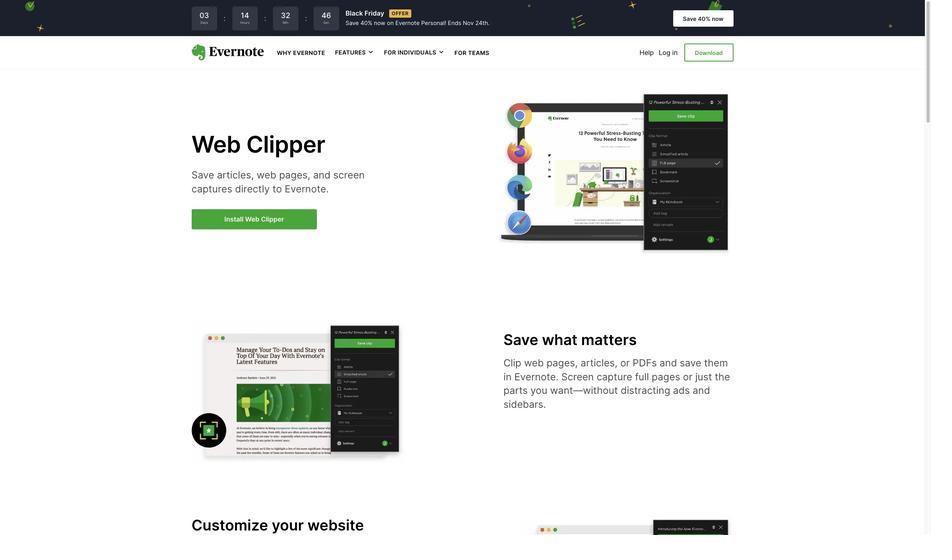 Task type: locate. For each thing, give the bounding box(es) containing it.
for left teams
[[454, 49, 467, 56]]

pages, inside "clip web pages, articles, or pdfs and save them in evernote. screen capture full pages or just the parts you want—without distracting ads and sidebars."
[[547, 357, 578, 369]]

install web clipper
[[224, 215, 284, 223]]

friday
[[365, 9, 384, 17]]

clipper up save articles, web pages, and screen captures directly to evernote.
[[246, 131, 325, 159]]

why evernote link
[[277, 48, 325, 57]]

now up download link
[[712, 15, 724, 22]]

want—without
[[550, 385, 618, 397]]

1 horizontal spatial 40%
[[698, 15, 710, 22]]

save 40% now
[[683, 15, 724, 22]]

now
[[712, 15, 724, 22], [374, 19, 385, 26]]

and up pages
[[660, 357, 677, 369]]

for individuals button
[[384, 48, 445, 57]]

or down save
[[683, 371, 693, 383]]

highlight in evernote webclipper image
[[520, 516, 733, 535]]

sidebars.
[[504, 399, 546, 410]]

in down clip
[[504, 371, 512, 383]]

1 horizontal spatial evernote
[[395, 19, 420, 26]]

0 horizontal spatial evernote.
[[285, 183, 329, 195]]

0 vertical spatial articles,
[[217, 169, 254, 181]]

clipper
[[246, 131, 325, 159], [261, 215, 284, 223]]

2 vertical spatial and
[[693, 385, 710, 397]]

pages, inside save articles, web pages, and screen captures directly to evernote.
[[279, 169, 310, 181]]

1 vertical spatial and
[[660, 357, 677, 369]]

46 sec
[[322, 11, 331, 25]]

32 min
[[281, 11, 290, 25]]

save up captures
[[192, 169, 214, 181]]

and
[[313, 169, 331, 181], [660, 357, 677, 369], [693, 385, 710, 397]]

save for save 40% now on evernote personal! ends nov 24th.
[[346, 19, 359, 26]]

for inside "button"
[[384, 49, 396, 56]]

directly
[[235, 183, 270, 195]]

web up to
[[257, 169, 276, 181]]

save for save what matters
[[504, 331, 538, 349]]

0 horizontal spatial pages,
[[279, 169, 310, 181]]

: left 14 hours
[[224, 14, 226, 23]]

sec
[[323, 21, 329, 25]]

0 vertical spatial pages,
[[279, 169, 310, 181]]

0 horizontal spatial now
[[374, 19, 385, 26]]

evernote. right to
[[285, 183, 329, 195]]

0 horizontal spatial :
[[224, 14, 226, 23]]

0 vertical spatial in
[[672, 48, 678, 57]]

log in
[[659, 48, 678, 57]]

pages, up screen
[[547, 357, 578, 369]]

0 horizontal spatial web
[[192, 131, 241, 159]]

1 horizontal spatial pages,
[[547, 357, 578, 369]]

0 vertical spatial or
[[620, 357, 630, 369]]

save anything with evernote webclipper image
[[192, 321, 405, 464]]

just
[[695, 371, 712, 383]]

0 horizontal spatial evernote
[[293, 49, 325, 56]]

captures
[[192, 183, 232, 195]]

help
[[640, 48, 654, 57]]

:
[[224, 14, 226, 23], [264, 14, 266, 23], [305, 14, 307, 23]]

0 horizontal spatial and
[[313, 169, 331, 181]]

for inside 'link'
[[454, 49, 467, 56]]

evernote
[[395, 19, 420, 26], [293, 49, 325, 56]]

0 vertical spatial clipper
[[246, 131, 325, 159]]

now for save 40% now on evernote personal! ends nov 24th.
[[374, 19, 385, 26]]

1 vertical spatial articles,
[[581, 357, 618, 369]]

min
[[283, 21, 288, 25]]

articles, up capture
[[581, 357, 618, 369]]

1 horizontal spatial :
[[264, 14, 266, 23]]

1 horizontal spatial now
[[712, 15, 724, 22]]

1 vertical spatial in
[[504, 371, 512, 383]]

why
[[277, 49, 292, 56]]

website
[[307, 517, 364, 535]]

web
[[192, 131, 241, 159], [245, 215, 259, 223]]

1 : from the left
[[224, 14, 226, 23]]

0 vertical spatial evernote.
[[285, 183, 329, 195]]

web
[[257, 169, 276, 181], [524, 357, 544, 369]]

save up download link
[[683, 15, 696, 22]]

: left 32 min
[[264, 14, 266, 23]]

for left individuals
[[384, 49, 396, 56]]

and inside save articles, web pages, and screen captures directly to evernote.
[[313, 169, 331, 181]]

or up capture
[[620, 357, 630, 369]]

now left on
[[374, 19, 385, 26]]

clipper down to
[[261, 215, 284, 223]]

1 horizontal spatial for
[[454, 49, 467, 56]]

black friday
[[346, 9, 384, 17]]

ends
[[448, 19, 461, 26]]

0 horizontal spatial or
[[620, 357, 630, 369]]

evernote. inside save articles, web pages, and screen captures directly to evernote.
[[285, 183, 329, 195]]

parts
[[504, 385, 528, 397]]

evernote logo image
[[192, 44, 264, 61]]

2 horizontal spatial and
[[693, 385, 710, 397]]

download
[[695, 49, 723, 56]]

1 vertical spatial evernote
[[293, 49, 325, 56]]

save inside save articles, web pages, and screen captures directly to evernote.
[[192, 169, 214, 181]]

features
[[335, 49, 366, 56]]

evernote down offer
[[395, 19, 420, 26]]

evernote. up you
[[514, 371, 559, 383]]

clip
[[504, 357, 521, 369]]

0 horizontal spatial for
[[384, 49, 396, 56]]

articles,
[[217, 169, 254, 181], [581, 357, 618, 369]]

1 vertical spatial web
[[524, 357, 544, 369]]

: left 46 sec
[[305, 14, 307, 23]]

you
[[530, 385, 547, 397]]

for
[[384, 49, 396, 56], [454, 49, 467, 56]]

0 horizontal spatial web
[[257, 169, 276, 181]]

pages, up to
[[279, 169, 310, 181]]

0 vertical spatial evernote
[[395, 19, 420, 26]]

40%
[[698, 15, 710, 22], [360, 19, 372, 26]]

or
[[620, 357, 630, 369], [683, 371, 693, 383]]

for teams link
[[454, 48, 489, 57]]

1 vertical spatial evernote.
[[514, 371, 559, 383]]

1 horizontal spatial web
[[245, 215, 259, 223]]

0 horizontal spatial 40%
[[360, 19, 372, 26]]

black
[[346, 9, 363, 17]]

2 : from the left
[[264, 14, 266, 23]]

install
[[224, 215, 243, 223]]

save down black
[[346, 19, 359, 26]]

0 vertical spatial and
[[313, 169, 331, 181]]

for for for individuals
[[384, 49, 396, 56]]

40% down black friday
[[360, 19, 372, 26]]

1 horizontal spatial articles,
[[581, 357, 618, 369]]

evernote.
[[285, 183, 329, 195], [514, 371, 559, 383]]

evernote right the why on the top left
[[293, 49, 325, 56]]

0 vertical spatial web
[[257, 169, 276, 181]]

teams
[[468, 49, 489, 56]]

articles, up directly at left top
[[217, 169, 254, 181]]

web right clip
[[524, 357, 544, 369]]

features button
[[335, 48, 374, 57]]

and down just
[[693, 385, 710, 397]]

for teams
[[454, 49, 489, 56]]

and left screen in the top of the page
[[313, 169, 331, 181]]

customize
[[192, 517, 268, 535]]

save for save 40% now
[[683, 15, 696, 22]]

offer
[[392, 10, 409, 16]]

03
[[199, 11, 209, 20]]

1 horizontal spatial or
[[683, 371, 693, 383]]

pages,
[[279, 169, 310, 181], [547, 357, 578, 369]]

1 vertical spatial pages,
[[547, 357, 578, 369]]

personal!
[[421, 19, 446, 26]]

web inside save articles, web pages, and screen captures directly to evernote.
[[257, 169, 276, 181]]

in
[[672, 48, 678, 57], [504, 371, 512, 383]]

1 horizontal spatial web
[[524, 357, 544, 369]]

in right log
[[672, 48, 678, 57]]

1 horizontal spatial evernote.
[[514, 371, 559, 383]]

on
[[387, 19, 394, 26]]

0 horizontal spatial in
[[504, 371, 512, 383]]

40% up download link
[[698, 15, 710, 22]]

save
[[683, 15, 696, 22], [346, 19, 359, 26], [192, 169, 214, 181], [504, 331, 538, 349]]

2 horizontal spatial :
[[305, 14, 307, 23]]

evernote. inside "clip web pages, articles, or pdfs and save them in evernote. screen capture full pages or just the parts you want—without distracting ads and sidebars."
[[514, 371, 559, 383]]

save what matters
[[504, 331, 637, 349]]

0 horizontal spatial articles,
[[217, 169, 254, 181]]

1 vertical spatial web
[[245, 215, 259, 223]]

save up clip
[[504, 331, 538, 349]]



Task type: vqa. For each thing, say whether or not it's contained in the screenshot.
For inside button
yes



Task type: describe. For each thing, give the bounding box(es) containing it.
download link
[[684, 43, 733, 62]]

why evernote
[[277, 49, 325, 56]]

in inside "clip web pages, articles, or pdfs and save them in evernote. screen capture full pages or just the parts you want—without distracting ads and sidebars."
[[504, 371, 512, 383]]

46
[[322, 11, 331, 20]]

save articles, web pages, and screen captures directly to evernote.
[[192, 169, 365, 195]]

pdfs
[[633, 357, 657, 369]]

pages
[[652, 371, 680, 383]]

hours
[[240, 21, 250, 25]]

0 vertical spatial web
[[192, 131, 241, 159]]

clip web pages, articles, or pdfs and save them in evernote. screen capture full pages or just the parts you want—without distracting ads and sidebars.
[[504, 357, 730, 410]]

for for for teams
[[454, 49, 467, 56]]

save 40% now on evernote personal! ends nov 24th.
[[346, 19, 490, 26]]

to
[[273, 183, 282, 195]]

screen
[[333, 169, 365, 181]]

install web clipper link
[[192, 209, 317, 230]]

now for save 40% now
[[712, 15, 724, 22]]

capture
[[597, 371, 632, 383]]

screen
[[561, 371, 594, 383]]

24th.
[[475, 19, 490, 26]]

ads
[[673, 385, 690, 397]]

40% for save 40% now
[[698, 15, 710, 22]]

individuals
[[398, 49, 436, 56]]

customize your website
[[192, 517, 364, 535]]

what
[[542, 331, 578, 349]]

1 horizontal spatial and
[[660, 357, 677, 369]]

distracting
[[621, 385, 670, 397]]

full
[[635, 371, 649, 383]]

web inside "clip web pages, articles, or pdfs and save them in evernote. screen capture full pages or just the parts you want—without distracting ads and sidebars."
[[524, 357, 544, 369]]

articles, inside "clip web pages, articles, or pdfs and save them in evernote. screen capture full pages or just the parts you want—without distracting ads and sidebars."
[[581, 357, 618, 369]]

the
[[715, 371, 730, 383]]

evernote webclipper showcase image
[[490, 92, 733, 269]]

nov
[[463, 19, 474, 26]]

1 vertical spatial or
[[683, 371, 693, 383]]

03 days
[[199, 11, 209, 25]]

3 : from the left
[[305, 14, 307, 23]]

40% for save 40% now on evernote personal! ends nov 24th.
[[360, 19, 372, 26]]

them
[[704, 357, 728, 369]]

14 hours
[[240, 11, 250, 25]]

log
[[659, 48, 670, 57]]

help link
[[640, 48, 654, 57]]

matters
[[581, 331, 637, 349]]

for individuals
[[384, 49, 436, 56]]

1 vertical spatial clipper
[[261, 215, 284, 223]]

days
[[200, 21, 208, 25]]

save
[[680, 357, 701, 369]]

log in link
[[659, 48, 678, 57]]

save for save articles, web pages, and screen captures directly to evernote.
[[192, 169, 214, 181]]

14
[[241, 11, 249, 20]]

web clipper
[[192, 131, 325, 159]]

32
[[281, 11, 290, 20]]

your
[[272, 517, 304, 535]]

articles, inside save articles, web pages, and screen captures directly to evernote.
[[217, 169, 254, 181]]

save 40% now link
[[673, 10, 733, 27]]

1 horizontal spatial in
[[672, 48, 678, 57]]



